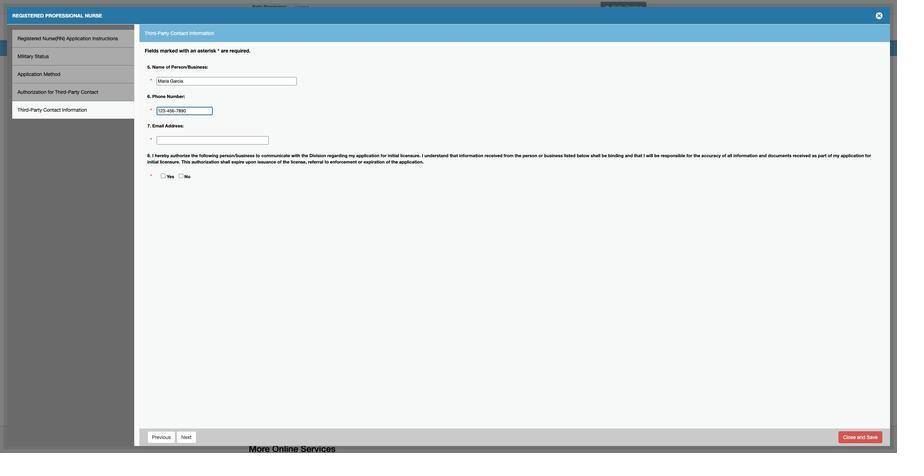 Task type: locate. For each thing, give the bounding box(es) containing it.
None button
[[147, 432, 176, 444], [177, 432, 196, 444], [839, 432, 883, 444], [147, 432, 176, 444], [177, 432, 196, 444], [839, 432, 883, 444]]

1 vertical spatial chevron down image
[[634, 159, 641, 167]]

illinois department of financial and professional regulation image
[[249, 16, 409, 38]]

2 chevron down image from the top
[[634, 159, 641, 167]]

0 vertical spatial chevron down image
[[634, 148, 641, 155]]

None checkbox
[[179, 174, 183, 178]]

close window image
[[874, 10, 886, 21]]

None telephone field
[[157, 107, 213, 115]]

None text field
[[157, 77, 297, 86]]

chevron down image
[[634, 148, 641, 155], [634, 159, 641, 167]]

None checkbox
[[161, 174, 166, 178]]

None email field
[[157, 137, 269, 145]]



Task type: vqa. For each thing, say whether or not it's contained in the screenshot.
image field
no



Task type: describe. For each thing, give the bounding box(es) containing it.
1 chevron down image from the top
[[634, 148, 641, 155]]

shopping cart image
[[606, 5, 609, 9]]



